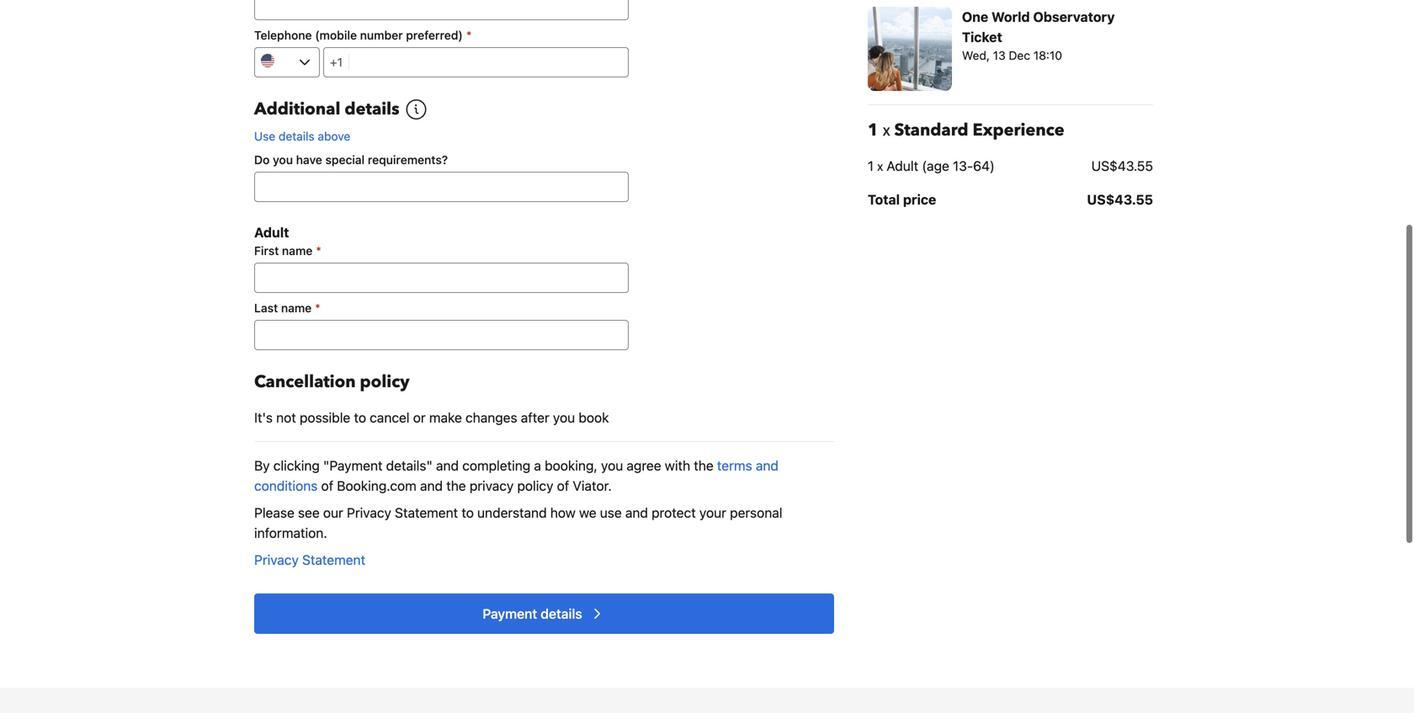 Task type: describe. For each thing, give the bounding box(es) containing it.
name for first name
[[282, 244, 313, 258]]

do you have special requirements?
[[254, 153, 448, 167]]

additional details
[[254, 98, 400, 121]]

details for additional
[[345, 98, 400, 121]]

terms and conditions
[[254, 458, 779, 494]]

price
[[903, 192, 937, 208]]

1 horizontal spatial you
[[553, 410, 575, 426]]

it's
[[254, 410, 273, 426]]

details"
[[386, 458, 433, 474]]

privacy inside please see our privacy statement to understand how we use and protect your personal information.
[[347, 505, 391, 521]]

above
[[318, 129, 351, 143]]

changes
[[466, 410, 518, 426]]

payment
[[483, 606, 537, 622]]

Do you have special requirements? field
[[254, 172, 629, 202]]

we
[[579, 505, 597, 521]]

first
[[254, 244, 279, 258]]

0 horizontal spatial you
[[273, 153, 293, 167]]

1 for 1 𝗑 adult  (age 13-64)
[[868, 158, 874, 174]]

1 vertical spatial adult
[[254, 224, 289, 240]]

privacy statement link
[[254, 552, 366, 568]]

book
[[579, 410, 609, 426]]

last name *
[[254, 301, 321, 315]]

last
[[254, 301, 278, 315]]

one
[[962, 9, 989, 25]]

with
[[665, 458, 691, 474]]

total price
[[868, 192, 937, 208]]

dec
[[1009, 48, 1031, 62]]

see
[[298, 505, 320, 521]]

number
[[360, 28, 403, 42]]

(mobile
[[315, 28, 357, 42]]

13
[[993, 48, 1006, 62]]

(age
[[922, 158, 950, 174]]

𝗑 for standard
[[883, 119, 891, 142]]

have
[[296, 153, 322, 167]]

0 vertical spatial *
[[466, 28, 472, 42]]

and down details"
[[420, 478, 443, 494]]

1 vertical spatial privacy
[[254, 552, 299, 568]]

1 vertical spatial statement
[[302, 552, 366, 568]]

* for last name *
[[315, 301, 321, 315]]

or
[[413, 410, 426, 426]]

𝗑 for adult
[[878, 158, 883, 174]]

details for payment
[[541, 606, 582, 622]]

not
[[276, 410, 296, 426]]

to inside please see our privacy statement to understand how we use and protect your personal information.
[[462, 505, 474, 521]]

name for last name
[[281, 301, 312, 315]]

personal
[[730, 505, 783, 521]]

cancel
[[370, 410, 410, 426]]

2 vertical spatial you
[[601, 458, 623, 474]]

telephone
[[254, 28, 312, 42]]

a
[[534, 458, 541, 474]]

use
[[254, 129, 276, 143]]

1 of from the left
[[321, 478, 334, 494]]

additional
[[254, 98, 341, 121]]

conditions
[[254, 478, 318, 494]]

requirements?
[[368, 153, 448, 167]]

payment details
[[483, 606, 582, 622]]

18:10
[[1034, 48, 1063, 62]]

us$43.55 for 1 𝗑 adult  (age 13-64)
[[1092, 158, 1154, 174]]

observatory
[[1034, 9, 1115, 25]]

1 𝗑 standard experience
[[868, 119, 1065, 142]]

13-
[[953, 158, 974, 174]]

protect
[[652, 505, 696, 521]]

64)
[[974, 158, 995, 174]]

booking.com
[[337, 478, 417, 494]]

0 vertical spatial policy
[[360, 371, 410, 394]]

ticket
[[962, 29, 1003, 45]]

agree
[[627, 458, 662, 474]]

1 horizontal spatial adult
[[887, 158, 919, 174]]

do
[[254, 153, 270, 167]]

and up of booking.com and the privacy policy of viator.
[[436, 458, 459, 474]]



Task type: vqa. For each thing, say whether or not it's contained in the screenshot.
*
yes



Task type: locate. For each thing, give the bounding box(es) containing it.
2 horizontal spatial you
[[601, 458, 623, 474]]

0 horizontal spatial details
[[279, 129, 315, 143]]

use details above
[[254, 129, 351, 143]]

1 vertical spatial us$43.55
[[1087, 192, 1154, 208]]

privacy down booking.com
[[347, 505, 391, 521]]

* for first name *
[[316, 244, 322, 258]]

𝗑
[[883, 119, 891, 142], [878, 158, 883, 174]]

name right first on the left top of page
[[282, 244, 313, 258]]

of up our
[[321, 478, 334, 494]]

None field
[[254, 263, 629, 293], [254, 320, 629, 350], [254, 263, 629, 293], [254, 320, 629, 350]]

Telephone (mobile number preferred) telephone field
[[349, 47, 629, 77]]

privacy
[[470, 478, 514, 494]]

and right 'terms'
[[756, 458, 779, 474]]

understand
[[478, 505, 547, 521]]

privacy statement
[[254, 552, 366, 568]]

possible
[[300, 410, 351, 426]]

1 horizontal spatial the
[[694, 458, 714, 474]]

1 horizontal spatial to
[[462, 505, 474, 521]]

first name *
[[254, 244, 322, 258]]

1 vertical spatial 𝗑
[[878, 158, 883, 174]]

to
[[354, 410, 366, 426], [462, 505, 474, 521]]

* right last
[[315, 301, 321, 315]]

1 vertical spatial policy
[[517, 478, 554, 494]]

the
[[694, 458, 714, 474], [447, 478, 466, 494]]

* right first on the left top of page
[[316, 244, 322, 258]]

1 horizontal spatial statement
[[395, 505, 458, 521]]

0 vertical spatial statement
[[395, 505, 458, 521]]

cancellation policy
[[254, 371, 410, 394]]

please
[[254, 505, 295, 521]]

1
[[868, 119, 879, 142], [868, 158, 874, 174]]

us$43.55
[[1092, 158, 1154, 174], [1087, 192, 1154, 208]]

viator.
[[573, 478, 612, 494]]

1 horizontal spatial of
[[557, 478, 569, 494]]

policy down a
[[517, 478, 554, 494]]

you right after
[[553, 410, 575, 426]]

of booking.com and the privacy policy of viator.
[[318, 478, 612, 494]]

1 𝗑 adult  (age 13-64)
[[868, 158, 995, 174]]

terms
[[717, 458, 753, 474]]

details for use
[[279, 129, 315, 143]]

our
[[323, 505, 343, 521]]

your
[[700, 505, 727, 521]]

1 for 1 𝗑 standard experience
[[868, 119, 879, 142]]

booking,
[[545, 458, 598, 474]]

details up above
[[345, 98, 400, 121]]

adult left (age
[[887, 158, 919, 174]]

0 vertical spatial 𝗑
[[883, 119, 891, 142]]

payment details button
[[254, 594, 834, 634]]

1 left standard
[[868, 119, 879, 142]]

use details above link
[[254, 129, 351, 143]]

and inside terms and conditions
[[756, 458, 779, 474]]

0 horizontal spatial to
[[354, 410, 366, 426]]

1 vertical spatial name
[[281, 301, 312, 315]]

telephone (mobile number preferred) *
[[254, 28, 472, 42]]

please see our privacy statement to understand how we use and protect your personal information.
[[254, 505, 783, 541]]

world
[[992, 9, 1030, 25]]

0 horizontal spatial adult
[[254, 224, 289, 240]]

policy
[[360, 371, 410, 394], [517, 478, 554, 494]]

use
[[600, 505, 622, 521]]

preferred)
[[406, 28, 463, 42]]

0 vertical spatial you
[[273, 153, 293, 167]]

2 1 from the top
[[868, 158, 874, 174]]

+1
[[330, 55, 343, 69]]

1 up total
[[868, 158, 874, 174]]

adult
[[887, 158, 919, 174], [254, 224, 289, 240]]

details
[[345, 98, 400, 121], [279, 129, 315, 143], [541, 606, 582, 622]]

policy up cancel
[[360, 371, 410, 394]]

and
[[436, 458, 459, 474], [756, 458, 779, 474], [420, 478, 443, 494], [626, 505, 648, 521]]

clicking
[[273, 458, 320, 474]]

the right with
[[694, 458, 714, 474]]

name right last
[[281, 301, 312, 315]]

𝗑 left standard
[[883, 119, 891, 142]]

the left the privacy
[[447, 478, 466, 494]]

0 horizontal spatial statement
[[302, 552, 366, 568]]

0 vertical spatial the
[[694, 458, 714, 474]]

you right do
[[273, 153, 293, 167]]

how
[[551, 505, 576, 521]]

total
[[868, 192, 900, 208]]

completing
[[463, 458, 531, 474]]

2 of from the left
[[557, 478, 569, 494]]

and right use
[[626, 505, 648, 521]]

name
[[282, 244, 313, 258], [281, 301, 312, 315]]

to down of booking.com and the privacy policy of viator.
[[462, 505, 474, 521]]

you up viator.
[[601, 458, 623, 474]]

2 vertical spatial details
[[541, 606, 582, 622]]

None email field
[[254, 0, 629, 20]]

* up telephone (mobile number preferred) telephone field
[[466, 28, 472, 42]]

after
[[521, 410, 550, 426]]

special
[[326, 153, 365, 167]]

1 vertical spatial to
[[462, 505, 474, 521]]

privacy
[[347, 505, 391, 521], [254, 552, 299, 568]]

0 vertical spatial us$43.55
[[1092, 158, 1154, 174]]

details up have
[[279, 129, 315, 143]]

0 vertical spatial privacy
[[347, 505, 391, 521]]

one world observatory ticket wed, 13 dec 18:10
[[962, 9, 1115, 62]]

experience
[[973, 119, 1065, 142]]

"payment
[[323, 458, 383, 474]]

0 vertical spatial 1
[[868, 119, 879, 142]]

statement
[[395, 505, 458, 521], [302, 552, 366, 568]]

2 vertical spatial *
[[315, 301, 321, 315]]

*
[[466, 28, 472, 42], [316, 244, 322, 258], [315, 301, 321, 315]]

privacy down information. at left bottom
[[254, 552, 299, 568]]

0 vertical spatial to
[[354, 410, 366, 426]]

0 horizontal spatial the
[[447, 478, 466, 494]]

0 vertical spatial name
[[282, 244, 313, 258]]

it's not possible to cancel or make changes after you book
[[254, 410, 609, 426]]

of
[[321, 478, 334, 494], [557, 478, 569, 494]]

make
[[429, 410, 462, 426]]

1 vertical spatial *
[[316, 244, 322, 258]]

standard
[[895, 119, 969, 142]]

and inside please see our privacy statement to understand how we use and protect your personal information.
[[626, 505, 648, 521]]

0 horizontal spatial privacy
[[254, 552, 299, 568]]

1 vertical spatial the
[[447, 478, 466, 494]]

𝗑 up total
[[878, 158, 883, 174]]

of down booking,
[[557, 478, 569, 494]]

by
[[254, 458, 270, 474]]

to left cancel
[[354, 410, 366, 426]]

statement down of booking.com and the privacy policy of viator.
[[395, 505, 458, 521]]

1 vertical spatial you
[[553, 410, 575, 426]]

by clicking "payment details" and completing a booking, you agree with the
[[254, 458, 717, 474]]

information.
[[254, 525, 327, 541]]

1 horizontal spatial policy
[[517, 478, 554, 494]]

wed,
[[962, 48, 990, 62]]

1 vertical spatial 1
[[868, 158, 874, 174]]

terms and conditions link
[[254, 458, 779, 494]]

details inside 'button'
[[541, 606, 582, 622]]

statement inside please see our privacy statement to understand how we use and protect your personal information.
[[395, 505, 458, 521]]

statement down our
[[302, 552, 366, 568]]

1 vertical spatial details
[[279, 129, 315, 143]]

cancellation
[[254, 371, 356, 394]]

1 horizontal spatial details
[[345, 98, 400, 121]]

us$43.55 for total price
[[1087, 192, 1154, 208]]

0 horizontal spatial policy
[[360, 371, 410, 394]]

1 1 from the top
[[868, 119, 879, 142]]

2 horizontal spatial details
[[541, 606, 582, 622]]

you
[[273, 153, 293, 167], [553, 410, 575, 426], [601, 458, 623, 474]]

1 horizontal spatial privacy
[[347, 505, 391, 521]]

adult up first on the left top of page
[[254, 224, 289, 240]]

0 vertical spatial adult
[[887, 158, 919, 174]]

0 vertical spatial details
[[345, 98, 400, 121]]

0 horizontal spatial of
[[321, 478, 334, 494]]

details right 'payment'
[[541, 606, 582, 622]]



